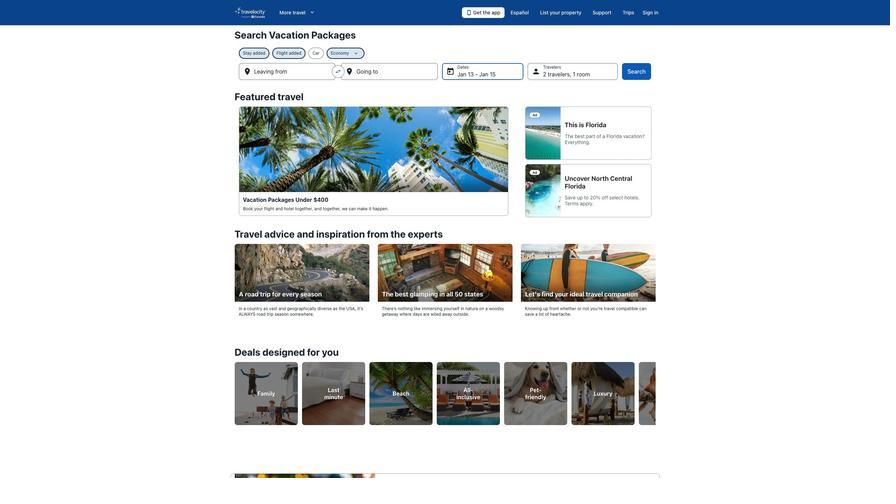 Task type: vqa. For each thing, say whether or not it's contained in the screenshot.
'2 travelers' icon at top right
no



Task type: locate. For each thing, give the bounding box(es) containing it.
main content
[[0, 25, 891, 479]]

travel advice and inspiration from the experts region
[[231, 225, 660, 330]]

previous image
[[231, 388, 239, 396]]

download the app button image
[[467, 10, 472, 15]]

featured travel region
[[231, 87, 660, 225]]



Task type: describe. For each thing, give the bounding box(es) containing it.
swap origin and destination values image
[[335, 68, 342, 75]]

next image
[[652, 388, 660, 396]]

travelocity logo image
[[235, 7, 266, 18]]



